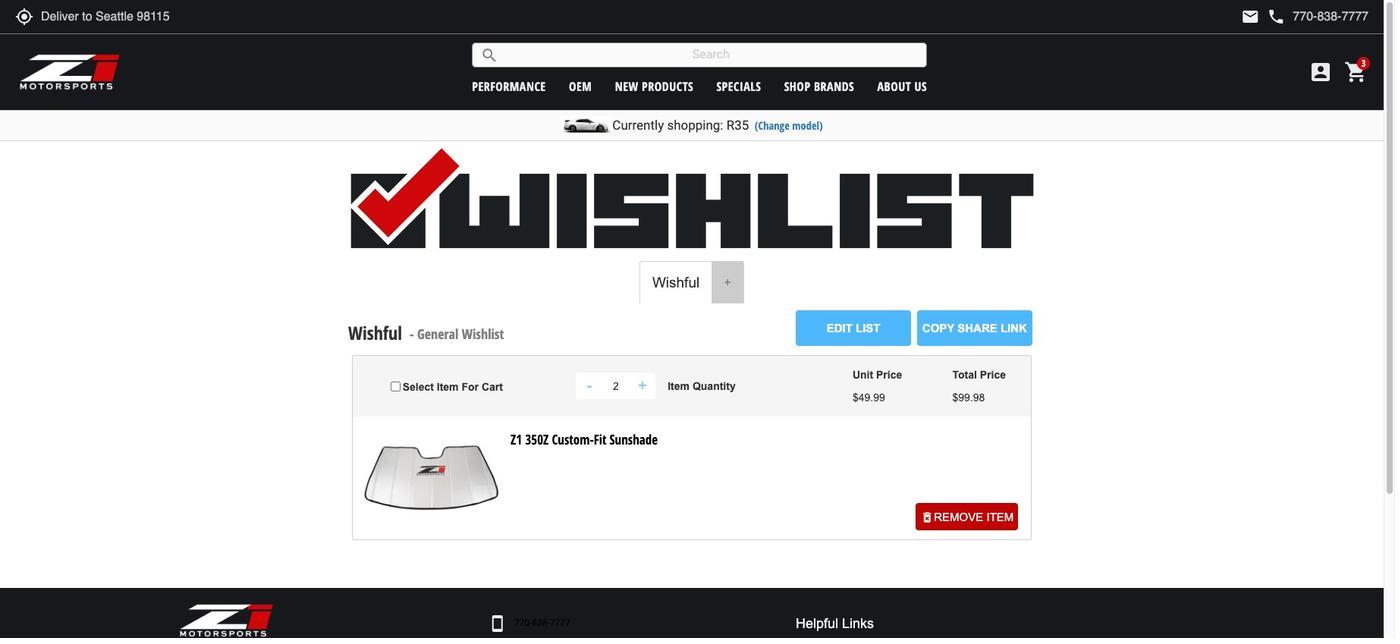 Task type: vqa. For each thing, say whether or not it's contained in the screenshot.
'question_answer Ask A Question About This Product'
no



Task type: locate. For each thing, give the bounding box(es) containing it.
copy share link
[[923, 322, 1027, 334]]

1 horizontal spatial item
[[668, 380, 690, 392]]

770-
[[514, 618, 532, 628]]

products
[[642, 78, 694, 94]]

sunshade
[[610, 431, 658, 449]]

wishful left general
[[348, 321, 402, 346]]

oem
[[569, 78, 592, 94]]

wishful inside button
[[653, 275, 700, 291]]

wishful left + button
[[653, 275, 700, 291]]

currently
[[613, 118, 664, 133]]

model)
[[793, 118, 823, 133]]

unit
[[853, 369, 874, 381]]

price
[[877, 369, 903, 381], [980, 369, 1006, 381]]

wishful for wishful - general wishlist
[[348, 321, 402, 346]]

0 horizontal spatial -
[[410, 325, 414, 343]]

None checkbox
[[391, 382, 400, 391]]

1 vertical spatial +
[[638, 378, 647, 394]]

1 horizontal spatial wishful
[[653, 275, 700, 291]]

+ right wishful button
[[724, 275, 732, 290]]

oem link
[[569, 78, 592, 94]]

- inside "wishful - general wishlist"
[[410, 325, 414, 343]]

item left "for"
[[437, 381, 459, 393]]

brands
[[814, 78, 855, 94]]

+ right 2
[[638, 378, 647, 394]]

Search search field
[[499, 43, 927, 67]]

2 price from the left
[[980, 369, 1006, 381]]

350z
[[525, 431, 549, 449]]

1 horizontal spatial price
[[980, 369, 1006, 381]]

shopping:
[[667, 118, 724, 133]]

mail
[[1242, 8, 1260, 26]]

$49.99
[[853, 391, 885, 404]]

shop brands
[[784, 78, 855, 94]]

0 horizontal spatial wishful
[[348, 321, 402, 346]]

mail link
[[1242, 8, 1260, 26]]

price right total
[[980, 369, 1006, 381]]

copy share link button
[[918, 311, 1033, 346]]

general
[[417, 325, 459, 343]]

wishful
[[653, 275, 700, 291], [348, 321, 402, 346]]

1 vertical spatial wishful
[[348, 321, 402, 346]]

price for unit price
[[877, 369, 903, 381]]

delete_forever remove item
[[921, 510, 1014, 524]]

z1 motorsports logo image
[[19, 53, 121, 91]]

- left 2
[[587, 378, 592, 394]]

0 vertical spatial +
[[724, 275, 732, 290]]

- left general
[[410, 325, 414, 343]]

0 vertical spatial wishful
[[653, 275, 700, 291]]

0 horizontal spatial +
[[638, 378, 647, 394]]

price right the unit
[[877, 369, 903, 381]]

remove
[[934, 511, 984, 524]]

0 horizontal spatial price
[[877, 369, 903, 381]]

wishful - general wishlist
[[348, 321, 504, 346]]

z1 company logo image
[[179, 603, 274, 638]]

shopping_cart
[[1345, 60, 1369, 84]]

specials
[[717, 78, 761, 94]]

838-
[[532, 618, 550, 628]]

1 price from the left
[[877, 369, 903, 381]]

new
[[615, 78, 639, 94]]

2
[[613, 380, 619, 392]]

7777
[[550, 618, 570, 628]]

-
[[410, 325, 414, 343], [587, 378, 592, 394]]

copy
[[923, 322, 955, 334]]

new products
[[615, 78, 694, 94]]

phone
[[1268, 8, 1286, 26]]

770-838-7777 link
[[514, 617, 570, 630]]

links
[[842, 616, 874, 631]]

fit
[[594, 431, 607, 449]]

+
[[724, 275, 732, 290], [638, 378, 647, 394]]

1 horizontal spatial +
[[724, 275, 732, 290]]

1 horizontal spatial -
[[587, 378, 592, 394]]

item left the quantity
[[668, 380, 690, 392]]

item
[[668, 380, 690, 392], [437, 381, 459, 393]]

search
[[481, 46, 499, 64]]

$99.98
[[953, 391, 985, 404]]

0 vertical spatial -
[[410, 325, 414, 343]]



Task type: describe. For each thing, give the bounding box(es) containing it.
edit list
[[827, 322, 881, 334]]

shop brands link
[[784, 78, 855, 94]]

about us link
[[878, 78, 927, 94]]

z1 350z custom-fit sunshade
[[511, 431, 658, 449]]

(change
[[755, 118, 790, 133]]

performance
[[472, 78, 546, 94]]

performance link
[[472, 78, 546, 94]]

z1 350z custom-fit sunshade image
[[362, 426, 502, 530]]

custom-
[[552, 431, 594, 449]]

item
[[987, 511, 1014, 524]]

wishful for wishful
[[653, 275, 700, 291]]

item quantity
[[668, 380, 736, 392]]

list
[[856, 322, 881, 334]]

smartphone
[[489, 614, 507, 633]]

about us
[[878, 78, 927, 94]]

r35
[[727, 118, 749, 133]]

smartphone 770-838-7777
[[489, 614, 570, 633]]

edit
[[827, 322, 853, 334]]

total price
[[953, 369, 1006, 381]]

+ button
[[712, 262, 744, 304]]

for
[[462, 381, 479, 393]]

account_box
[[1309, 60, 1333, 84]]

z1 350z custom-fit sunshade link
[[511, 431, 658, 449]]

delete_forever
[[921, 510, 934, 524]]

(change model) link
[[755, 118, 823, 133]]

shopping_cart link
[[1341, 60, 1369, 84]]

about
[[878, 78, 912, 94]]

helpful
[[796, 616, 839, 631]]

new products link
[[615, 78, 694, 94]]

share
[[958, 322, 998, 334]]

wishlist
[[462, 325, 504, 343]]

specials link
[[717, 78, 761, 94]]

helpful links
[[796, 616, 874, 631]]

cart
[[482, 381, 503, 393]]

link
[[1001, 322, 1027, 334]]

price for total price
[[980, 369, 1006, 381]]

mail phone
[[1242, 8, 1286, 26]]

shop
[[784, 78, 811, 94]]

1 vertical spatial -
[[587, 378, 592, 394]]

quantity
[[693, 380, 736, 392]]

total
[[953, 369, 977, 381]]

my_location
[[15, 8, 33, 26]]

edit list button
[[796, 311, 911, 346]]

currently shopping: r35 (change model)
[[613, 118, 823, 133]]

us
[[915, 78, 927, 94]]

account_box link
[[1305, 60, 1337, 84]]

wishful button
[[640, 262, 712, 304]]

phone link
[[1268, 8, 1369, 26]]

unit price
[[853, 369, 903, 381]]

z1
[[511, 431, 522, 449]]

0 horizontal spatial item
[[437, 381, 459, 393]]

+ inside button
[[724, 275, 732, 290]]

select item for cart
[[403, 381, 503, 393]]

select
[[403, 381, 434, 393]]



